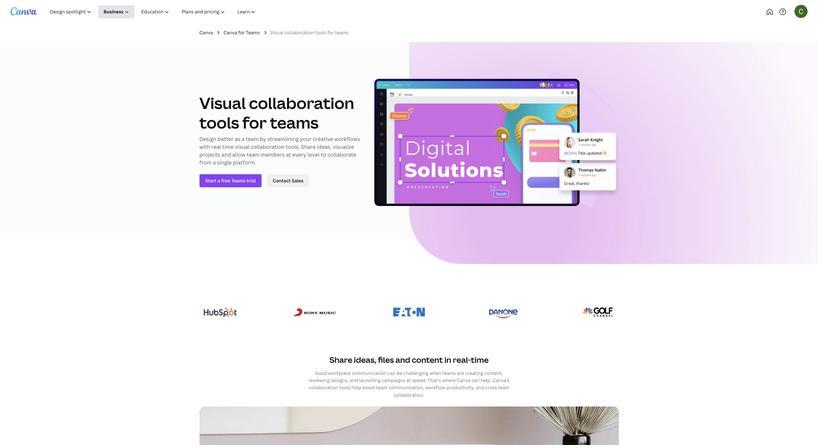 Task type: describe. For each thing, give the bounding box(es) containing it.
sony music image
[[294, 308, 336, 317]]

workflows
[[334, 136, 360, 143]]

hubspot image
[[204, 308, 237, 317]]

your
[[300, 136, 312, 143]]

collaborate
[[327, 151, 356, 159]]

visual collaboration tools for teams
[[270, 29, 349, 36]]

ui - video thumbnail (new creative) (11) image
[[199, 407, 619, 445]]

speed.
[[412, 378, 427, 384]]

launching
[[359, 378, 381, 384]]

and down the help.
[[476, 385, 484, 391]]

canva for canva for teams
[[224, 29, 237, 36]]

creative
[[313, 136, 333, 143]]

teams for visual collaboration tools for teams
[[335, 29, 349, 36]]

with
[[199, 144, 210, 151]]

reviewing
[[309, 378, 330, 384]]

files
[[378, 355, 394, 366]]

collaboration.
[[394, 392, 424, 398]]

communication
[[352, 370, 386, 376]]

streamlining
[[267, 136, 299, 143]]

productivity,
[[447, 385, 475, 391]]

real
[[211, 144, 221, 151]]

every
[[292, 151, 306, 159]]

share inside visual collaboration tools for teams design better as a team by streamlining your creative workflows with real time visual collaboration tools. share ideas, visualize projects and allow team members at every level to collaborate from a single platform.
[[301, 144, 316, 151]]

foreground image - improve collaboration image
[[374, 72, 619, 209]]

where
[[442, 378, 456, 384]]

1 vertical spatial a
[[213, 159, 216, 166]]

visualize
[[333, 144, 354, 151]]

canva for teams link
[[224, 29, 260, 36]]

good workplace communication can be challenging when teams are creating content, reviewing designs, and launching campaigns at speed. that's where canva can help. canva's collaboration tools help boost team communication, workflow productivity, and cross team collaboration.
[[309, 370, 509, 398]]

canva for teams
[[224, 29, 260, 36]]

challenging
[[403, 370, 428, 376]]

1 vertical spatial time
[[471, 355, 489, 366]]

communication,
[[389, 385, 424, 391]]

when
[[429, 370, 441, 376]]

design
[[199, 136, 216, 143]]

workplace
[[328, 370, 351, 376]]

designs,
[[331, 378, 349, 384]]

and up be
[[396, 355, 410, 366]]

creating
[[465, 370, 483, 376]]

time inside visual collaboration tools for teams design better as a team by streamlining your creative workflows with real time visual collaboration tools. share ideas, visualize projects and allow team members at every level to collaborate from a single platform.
[[222, 144, 234, 151]]

canva inside good workplace communication can be challenging when teams are creating content, reviewing designs, and launching campaigns at speed. that's where canva can help. canva's collaboration tools help boost team communication, workflow productivity, and cross team collaboration.
[[457, 378, 471, 384]]

eaton image
[[393, 308, 425, 317]]

visual
[[235, 144, 250, 151]]

and inside visual collaboration tools for teams design better as a team by streamlining your creative workflows with real time visual collaboration tools. share ideas, visualize projects and allow team members at every level to collaborate from a single platform.
[[221, 151, 231, 159]]

visual for visual collaboration tools for teams design better as a team by streamlining your creative workflows with real time visual collaboration tools. share ideas, visualize projects and allow team members at every level to collaborate from a single platform.
[[199, 93, 246, 114]]

platform.
[[233, 159, 256, 166]]

team up platform.
[[247, 151, 260, 159]]

help.
[[481, 378, 491, 384]]

content
[[412, 355, 443, 366]]

tools for visual collaboration tools for teams design better as a team by streamlining your creative workflows with real time visual collaboration tools. share ideas, visualize projects and allow team members at every level to collaborate from a single platform.
[[199, 112, 239, 133]]

collaboration inside good workplace communication can be challenging when teams are creating content, reviewing designs, and launching campaigns at speed. that's where canva can help. canva's collaboration tools help boost team communication, workflow productivity, and cross team collaboration.
[[309, 385, 338, 391]]

boost
[[362, 385, 375, 391]]

team down "canva's"
[[498, 385, 509, 391]]

team right boost
[[376, 385, 388, 391]]

golf channel image
[[583, 308, 613, 318]]



Task type: locate. For each thing, give the bounding box(es) containing it.
allow
[[232, 151, 245, 159]]

0 horizontal spatial a
[[213, 159, 216, 166]]

visual collaboration tools for teams design better as a team by streamlining your creative workflows with real time visual collaboration tools. share ideas, visualize projects and allow team members at every level to collaborate from a single platform.
[[199, 93, 360, 166]]

2 vertical spatial tools
[[339, 385, 350, 391]]

by
[[260, 136, 266, 143]]

1 horizontal spatial tools
[[315, 29, 326, 36]]

team
[[246, 136, 259, 143], [247, 151, 260, 159], [376, 385, 388, 391], [498, 385, 509, 391]]

0 horizontal spatial ideas,
[[317, 144, 331, 151]]

for for visual collaboration tools for teams
[[327, 29, 334, 36]]

real-
[[453, 355, 471, 366]]

1 horizontal spatial share
[[329, 355, 352, 366]]

0 horizontal spatial tools
[[199, 112, 239, 133]]

content,
[[484, 370, 503, 376]]

at
[[286, 151, 291, 159], [406, 378, 411, 384]]

teams inside visual collaboration tools for teams design better as a team by streamlining your creative workflows with real time visual collaboration tools. share ideas, visualize projects and allow team members at every level to collaborate from a single platform.
[[270, 112, 319, 133]]

ideas, up communication
[[354, 355, 376, 366]]

teams inside good workplace communication can be challenging when teams are creating content, reviewing designs, and launching campaigns at speed. that's where canva can help. canva's collaboration tools help boost team communication, workflow productivity, and cross team collaboration.
[[442, 370, 456, 376]]

tools
[[315, 29, 326, 36], [199, 112, 239, 133], [339, 385, 350, 391]]

workflow
[[425, 385, 445, 391]]

to
[[321, 151, 326, 159]]

0 horizontal spatial can
[[387, 370, 395, 376]]

ideas, up the to
[[317, 144, 331, 151]]

visual for visual collaboration tools for teams
[[270, 29, 283, 36]]

0 vertical spatial at
[[286, 151, 291, 159]]

0 horizontal spatial teams
[[270, 112, 319, 133]]

1 horizontal spatial ideas,
[[354, 355, 376, 366]]

and up "help"
[[350, 378, 358, 384]]

for
[[238, 29, 245, 36], [327, 29, 334, 36], [242, 112, 267, 133]]

team left by
[[246, 136, 259, 143]]

canva
[[199, 29, 213, 36], [224, 29, 237, 36], [457, 378, 471, 384]]

good
[[315, 370, 327, 376]]

1 vertical spatial can
[[472, 378, 480, 384]]

1 horizontal spatial at
[[406, 378, 411, 384]]

1 vertical spatial tools
[[199, 112, 239, 133]]

tools.
[[286, 144, 300, 151]]

at inside good workplace communication can be challenging when teams are creating content, reviewing designs, and launching campaigns at speed. that's where canva can help. canva's collaboration tools help boost team communication, workflow productivity, and cross team collaboration.
[[406, 378, 411, 384]]

0 vertical spatial share
[[301, 144, 316, 151]]

and up single at the left of page
[[221, 151, 231, 159]]

share
[[301, 144, 316, 151], [329, 355, 352, 366]]

0 vertical spatial tools
[[315, 29, 326, 36]]

and
[[221, 151, 231, 159], [396, 355, 410, 366], [350, 378, 358, 384], [476, 385, 484, 391]]

projects
[[199, 151, 220, 159]]

cross
[[485, 385, 497, 391]]

2 horizontal spatial teams
[[442, 370, 456, 376]]

0 vertical spatial visual
[[270, 29, 283, 36]]

help
[[352, 385, 361, 391]]

canva link
[[199, 29, 213, 36]]

collaboration
[[285, 29, 314, 36], [249, 93, 354, 114], [251, 144, 285, 151], [309, 385, 338, 391]]

can down creating
[[472, 378, 480, 384]]

better
[[218, 136, 234, 143]]

be
[[397, 370, 402, 376]]

level
[[308, 151, 320, 159]]

top level navigation element
[[44, 5, 283, 18]]

visual
[[270, 29, 283, 36], [199, 93, 246, 114]]

at up communication,
[[406, 378, 411, 384]]

that's
[[428, 378, 441, 384]]

1 vertical spatial visual
[[199, 93, 246, 114]]

0 horizontal spatial at
[[286, 151, 291, 159]]

at inside visual collaboration tools for teams design better as a team by streamlining your creative workflows with real time visual collaboration tools. share ideas, visualize projects and allow team members at every level to collaborate from a single platform.
[[286, 151, 291, 159]]

campaigns
[[382, 378, 405, 384]]

share down your
[[301, 144, 316, 151]]

0 vertical spatial teams
[[335, 29, 349, 36]]

canva inside canva for teams link
[[224, 29, 237, 36]]

time up creating
[[471, 355, 489, 366]]

share ideas, files and content in real-time
[[329, 355, 489, 366]]

in
[[444, 355, 451, 366]]

ideas, inside visual collaboration tools for teams design better as a team by streamlining your creative workflows with real time visual collaboration tools. share ideas, visualize projects and allow team members at every level to collaborate from a single platform.
[[317, 144, 331, 151]]

a right from
[[213, 159, 216, 166]]

as
[[235, 136, 240, 143]]

ideas,
[[317, 144, 331, 151], [354, 355, 376, 366]]

teams
[[246, 29, 260, 36]]

1 vertical spatial share
[[329, 355, 352, 366]]

can
[[387, 370, 395, 376], [472, 378, 480, 384]]

canva's
[[493, 378, 509, 384]]

0 horizontal spatial canva
[[199, 29, 213, 36]]

0 vertical spatial time
[[222, 144, 234, 151]]

tools inside visual collaboration tools for teams design better as a team by streamlining your creative workflows with real time visual collaboration tools. share ideas, visualize projects and allow team members at every level to collaborate from a single platform.
[[199, 112, 239, 133]]

2 vertical spatial teams
[[442, 370, 456, 376]]

0 vertical spatial a
[[242, 136, 245, 143]]

0 horizontal spatial visual
[[199, 93, 246, 114]]

1 horizontal spatial visual
[[270, 29, 283, 36]]

frame 10288828 image
[[409, 42, 818, 264]]

can up "campaigns"
[[387, 370, 395, 376]]

time
[[222, 144, 234, 151], [471, 355, 489, 366]]

single
[[217, 159, 232, 166]]

visual inside visual collaboration tools for teams design better as a team by streamlining your creative workflows with real time visual collaboration tools. share ideas, visualize projects and allow team members at every level to collaborate from a single platform.
[[199, 93, 246, 114]]

members
[[261, 151, 285, 159]]

tools for visual collaboration tools for teams
[[315, 29, 326, 36]]

2 horizontal spatial canva
[[457, 378, 471, 384]]

1 horizontal spatial time
[[471, 355, 489, 366]]

share up workplace
[[329, 355, 352, 366]]

0 horizontal spatial time
[[222, 144, 234, 151]]

teams for visual collaboration tools for teams design better as a team by streamlining your creative workflows with real time visual collaboration tools. share ideas, visualize projects and allow team members at every level to collaborate from a single platform.
[[270, 112, 319, 133]]

teams
[[335, 29, 349, 36], [270, 112, 319, 133], [442, 370, 456, 376]]

1 vertical spatial teams
[[270, 112, 319, 133]]

1 horizontal spatial canva
[[224, 29, 237, 36]]

canva for canva
[[199, 29, 213, 36]]

2 horizontal spatial tools
[[339, 385, 350, 391]]

a right as
[[242, 136, 245, 143]]

tools inside good workplace communication can be challenging when teams are creating content, reviewing designs, and launching campaigns at speed. that's where canva can help. canva's collaboration tools help boost team communication, workflow productivity, and cross team collaboration.
[[339, 385, 350, 391]]

a
[[242, 136, 245, 143], [213, 159, 216, 166]]

1 vertical spatial ideas,
[[354, 355, 376, 366]]

danone image
[[489, 307, 518, 319]]

1 vertical spatial at
[[406, 378, 411, 384]]

are
[[457, 370, 464, 376]]

1 horizontal spatial can
[[472, 378, 480, 384]]

1 horizontal spatial teams
[[335, 29, 349, 36]]

1 horizontal spatial a
[[242, 136, 245, 143]]

from
[[199, 159, 212, 166]]

0 horizontal spatial share
[[301, 144, 316, 151]]

time down better
[[222, 144, 234, 151]]

at down "tools."
[[286, 151, 291, 159]]

0 vertical spatial ideas,
[[317, 144, 331, 151]]

for inside visual collaboration tools for teams design better as a team by streamlining your creative workflows with real time visual collaboration tools. share ideas, visualize projects and allow team members at every level to collaborate from a single platform.
[[242, 112, 267, 133]]

0 vertical spatial can
[[387, 370, 395, 376]]

for for visual collaboration tools for teams design better as a team by streamlining your creative workflows with real time visual collaboration tools. share ideas, visualize projects and allow team members at every level to collaborate from a single platform.
[[242, 112, 267, 133]]



Task type: vqa. For each thing, say whether or not it's contained in the screenshot.
COMMUNICATION,
yes



